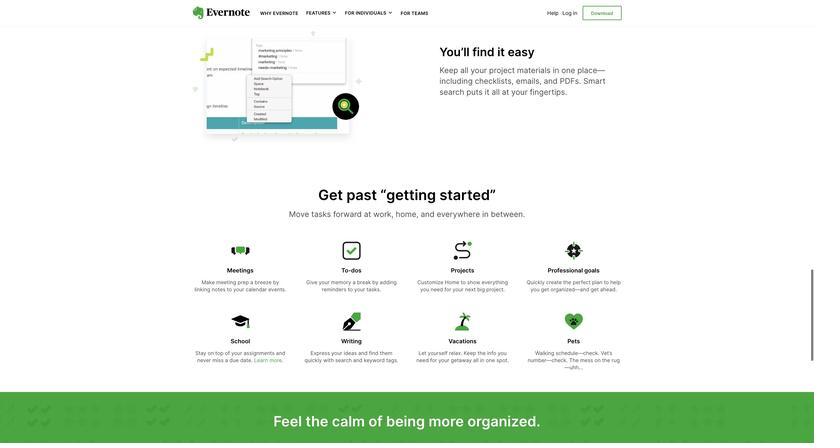 Task type: describe. For each thing, give the bounding box(es) containing it.
vet's
[[601, 350, 613, 356]]

your inside stay on top of your assignments and never miss a due date.
[[231, 350, 242, 356]]

for individuals
[[345, 10, 387, 16]]

plan
[[592, 279, 603, 286]]

break
[[357, 279, 371, 286]]

tasks.
[[367, 286, 381, 293]]

make meeting prep a breeze by linking notes to your calendar events.
[[195, 279, 286, 293]]

keep inside keep all your project materials in one place— including checklists, emails, and pdfs. smart search puts it all at your fingertips.
[[440, 66, 458, 75]]

your up "reminders"
[[319, 279, 330, 286]]

breeze
[[255, 279, 272, 286]]

big
[[477, 286, 485, 293]]

one inside keep all your project materials in one place— including checklists, emails, and pdfs. smart search puts it all at your fingertips.
[[562, 66, 575, 75]]

vacations
[[449, 338, 477, 345]]

of for your
[[225, 350, 230, 356]]

due
[[230, 357, 239, 364]]

why evernote link
[[260, 10, 299, 16]]

express
[[311, 350, 330, 356]]

to inside make meeting prep a breeze by linking notes to your calendar events.
[[227, 286, 232, 293]]

home,
[[396, 210, 419, 219]]

graduation hat icon image
[[230, 312, 251, 332]]

the right feel
[[306, 413, 328, 430]]

your down emails,
[[512, 87, 528, 97]]

everything
[[482, 279, 508, 286]]

work,
[[374, 210, 394, 219]]

past
[[347, 186, 377, 204]]

professional
[[548, 267, 583, 274]]

"getting
[[381, 186, 436, 204]]

—uhh...
[[565, 365, 583, 371]]

schedule—check.
[[556, 350, 600, 356]]

top
[[215, 350, 224, 356]]

stay on top of your assignments and never miss a due date.
[[195, 350, 285, 364]]

tasks
[[311, 210, 331, 219]]

for for for individuals
[[345, 10, 355, 16]]

writing
[[341, 338, 362, 345]]

1 get from the left
[[541, 286, 549, 293]]

need inside customize home to show everything you need for your next big project.
[[431, 286, 443, 293]]

rug
[[612, 357, 620, 364]]

in left between.
[[482, 210, 489, 219]]

of for being
[[369, 413, 383, 430]]

pen writing icon image
[[341, 312, 362, 332]]

the
[[569, 357, 579, 364]]

it inside keep all your project materials in one place— including checklists, emails, and pdfs. smart search puts it all at your fingertips.
[[485, 87, 490, 97]]

get past "getting started"
[[318, 186, 496, 204]]

why evernote
[[260, 10, 299, 16]]

feel
[[274, 413, 302, 430]]

text bubbles icon image
[[230, 241, 251, 262]]

0 horizontal spatial more
[[270, 357, 282, 364]]

features
[[306, 10, 331, 16]]

walking schedule—check. vet's number—check. the mess on the rug —uhh...
[[528, 350, 620, 371]]

crossair icon image
[[564, 241, 584, 262]]

prep
[[238, 279, 249, 286]]

relax.
[[449, 350, 462, 356]]

the inside let yourself relax. keep the info you need for your getaway all in one spot.
[[478, 350, 486, 356]]

to-dos
[[342, 267, 362, 274]]

linking
[[195, 286, 210, 293]]

2 horizontal spatial all
[[492, 87, 500, 97]]

1 horizontal spatial it
[[498, 45, 505, 59]]

your up checklists,
[[471, 66, 487, 75]]

feel the calm of being more organized.
[[274, 413, 541, 430]]

quickly create the perfect plan to help you get organized—and get ahead.
[[527, 279, 621, 293]]

and right home,
[[421, 210, 435, 219]]

show
[[467, 279, 480, 286]]

give your memory a break by adding reminders to your tasks.
[[306, 279, 397, 293]]

ahead.
[[600, 286, 617, 293]]

help
[[611, 279, 621, 286]]

yourself
[[428, 350, 448, 356]]

adding
[[380, 279, 397, 286]]

dos
[[351, 267, 362, 274]]

fingertips.
[[530, 87, 567, 97]]

let yourself relax. keep the info you need for your getaway all in one spot.
[[417, 350, 509, 364]]

why
[[260, 10, 272, 16]]

quickly
[[305, 357, 322, 364]]

keyword
[[364, 357, 385, 364]]

download link
[[583, 6, 622, 20]]

make
[[202, 279, 215, 286]]

for inside customize home to show everything you need for your next big project.
[[445, 286, 451, 293]]

at inside keep all your project materials in one place— including checklists, emails, and pdfs. smart search puts it all at your fingertips.
[[502, 87, 509, 97]]

search inside keep all your project materials in one place— including checklists, emails, and pdfs. smart search puts it all at your fingertips.
[[440, 87, 464, 97]]

walking
[[535, 350, 554, 356]]

move
[[289, 210, 309, 219]]

express your ideas and find them quickly with search and keyword tags.
[[305, 350, 399, 364]]

meetings
[[227, 267, 254, 274]]

project.
[[486, 286, 505, 293]]

individuals
[[356, 10, 387, 16]]

find inside express your ideas and find them quickly with search and keyword tags.
[[369, 350, 379, 356]]

in inside let yourself relax. keep the info you need for your getaway all in one spot.
[[480, 357, 485, 364]]

calm
[[332, 413, 365, 430]]

quickly
[[527, 279, 545, 286]]

to-
[[342, 267, 351, 274]]

school
[[231, 338, 250, 345]]

for teams
[[401, 10, 429, 16]]

next
[[465, 286, 476, 293]]

heart with pet paw icon image
[[564, 312, 584, 332]]

and inside stay on top of your assignments and never miss a due date.
[[276, 350, 285, 356]]

learn more .
[[254, 357, 284, 364]]

a inside stay on top of your assignments and never miss a due date.
[[225, 357, 228, 364]]

your inside customize home to show everything you need for your next big project.
[[453, 286, 464, 293]]

for individuals button
[[345, 10, 393, 16]]

for teams link
[[401, 10, 429, 16]]

puts
[[467, 87, 483, 97]]

help
[[548, 10, 559, 16]]

you'll
[[440, 45, 470, 59]]

meeting
[[216, 279, 236, 286]]

keep inside let yourself relax. keep the info you need for your getaway all in one spot.
[[464, 350, 476, 356]]

your inside express your ideas and find them quickly with search and keyword tags.
[[332, 350, 342, 356]]



Task type: locate. For each thing, give the bounding box(es) containing it.
1 vertical spatial find
[[369, 350, 379, 356]]

2 get from the left
[[591, 286, 599, 293]]

0 vertical spatial more
[[270, 357, 282, 364]]

to down memory
[[348, 286, 353, 293]]

your up with
[[332, 350, 342, 356]]

1 horizontal spatial all
[[473, 357, 479, 364]]

palm tree icon image
[[452, 312, 473, 332]]

by up 'tasks.'
[[373, 279, 379, 286]]

log
[[563, 10, 572, 16]]

1 horizontal spatial more
[[429, 413, 464, 430]]

by inside make meeting prep a breeze by linking notes to your calendar events.
[[273, 279, 279, 286]]

at down checklists,
[[502, 87, 509, 97]]

2 vertical spatial all
[[473, 357, 479, 364]]

0 horizontal spatial by
[[273, 279, 279, 286]]

notes
[[212, 286, 226, 293]]

0 vertical spatial keep
[[440, 66, 458, 75]]

memory
[[331, 279, 351, 286]]

of inside stay on top of your assignments and never miss a due date.
[[225, 350, 230, 356]]

1 by from the left
[[273, 279, 279, 286]]

for left individuals
[[345, 10, 355, 16]]

0 vertical spatial of
[[225, 350, 230, 356]]

keep up "including"
[[440, 66, 458, 75]]

to inside give your memory a break by adding reminders to your tasks.
[[348, 286, 353, 293]]

move tasks forward at work, home, and everywhere in between.
[[289, 210, 525, 219]]

a
[[250, 279, 253, 286], [353, 279, 356, 286], [225, 357, 228, 364]]

0 vertical spatial it
[[498, 45, 505, 59]]

in
[[573, 10, 578, 16], [553, 66, 559, 75], [482, 210, 489, 219], [480, 357, 485, 364]]

on right the mess
[[595, 357, 601, 364]]

log in
[[563, 10, 578, 16]]

1 vertical spatial it
[[485, 87, 490, 97]]

your
[[471, 66, 487, 75], [512, 87, 528, 97], [319, 279, 330, 286], [233, 286, 244, 293], [354, 286, 365, 293], [453, 286, 464, 293], [231, 350, 242, 356], [332, 350, 342, 356], [439, 357, 450, 364]]

it up project
[[498, 45, 505, 59]]

for inside for teams link
[[401, 10, 410, 16]]

a right prep on the left of page
[[250, 279, 253, 286]]

checklists,
[[475, 76, 514, 86]]

by inside give your memory a break by adding reminders to your tasks.
[[373, 279, 379, 286]]

0 vertical spatial find
[[473, 45, 495, 59]]

forward
[[333, 210, 362, 219]]

your down home
[[453, 286, 464, 293]]

the inside quickly create the perfect plan to help you get organized—and get ahead.
[[563, 279, 572, 286]]

customize home to show everything you need for your next big project.
[[418, 279, 508, 293]]

your down yourself
[[439, 357, 450, 364]]

in right log
[[573, 10, 578, 16]]

and up .
[[276, 350, 285, 356]]

to up ahead.
[[604, 279, 609, 286]]

0 horizontal spatial it
[[485, 87, 490, 97]]

0 horizontal spatial get
[[541, 286, 549, 293]]

goals
[[585, 267, 600, 274]]

a left break
[[353, 279, 356, 286]]

your up the due
[[231, 350, 242, 356]]

a for to-dos
[[353, 279, 356, 286]]

your inside make meeting prep a breeze by linking notes to your calendar events.
[[233, 286, 244, 293]]

0 vertical spatial all
[[461, 66, 469, 75]]

1 horizontal spatial of
[[369, 413, 383, 430]]

for
[[345, 10, 355, 16], [401, 10, 410, 16]]

one
[[562, 66, 575, 75], [486, 357, 495, 364]]

1 vertical spatial one
[[486, 357, 495, 364]]

1 horizontal spatial for
[[401, 10, 410, 16]]

need down let
[[417, 357, 429, 364]]

.
[[282, 357, 284, 364]]

1 horizontal spatial you
[[498, 350, 507, 356]]

date.
[[240, 357, 253, 364]]

evernote pdf search on desktop image
[[193, 31, 362, 145]]

evernote
[[273, 10, 299, 16]]

tags.
[[386, 357, 399, 364]]

1 vertical spatial need
[[417, 357, 429, 364]]

let
[[419, 350, 427, 356]]

1 vertical spatial search
[[335, 357, 352, 364]]

between.
[[491, 210, 525, 219]]

one inside let yourself relax. keep the info you need for your getaway all in one spot.
[[486, 357, 495, 364]]

1 horizontal spatial keep
[[464, 350, 476, 356]]

need inside let yourself relax. keep the info you need for your getaway all in one spot.
[[417, 357, 429, 364]]

events.
[[268, 286, 286, 293]]

2 by from the left
[[373, 279, 379, 286]]

0 horizontal spatial find
[[369, 350, 379, 356]]

one down info
[[486, 357, 495, 364]]

0 horizontal spatial all
[[461, 66, 469, 75]]

pets
[[568, 338, 580, 345]]

to inside customize home to show everything you need for your next big project.
[[461, 279, 466, 286]]

the left info
[[478, 350, 486, 356]]

materials
[[517, 66, 551, 75]]

find up project
[[473, 45, 495, 59]]

all up "including"
[[461, 66, 469, 75]]

keep all your project materials in one place— including checklists, emails, and pdfs. smart search puts it all at your fingertips.
[[440, 66, 606, 97]]

for inside let yourself relax. keep the info you need for your getaway all in one spot.
[[430, 357, 437, 364]]

get down plan
[[591, 286, 599, 293]]

1 vertical spatial more
[[429, 413, 464, 430]]

the down vet's
[[602, 357, 611, 364]]

0 vertical spatial need
[[431, 286, 443, 293]]

for for for teams
[[401, 10, 410, 16]]

one up pdfs.
[[562, 66, 575, 75]]

for left teams at the top right
[[401, 10, 410, 16]]

emails,
[[516, 76, 542, 86]]

to inside quickly create the perfect plan to help you get organized—and get ahead.
[[604, 279, 609, 286]]

smart
[[584, 76, 606, 86]]

1 horizontal spatial search
[[440, 87, 464, 97]]

and inside keep all your project materials in one place— including checklists, emails, and pdfs. smart search puts it all at your fingertips.
[[544, 76, 558, 86]]

help link
[[548, 10, 559, 16]]

0 vertical spatial one
[[562, 66, 575, 75]]

learn more link
[[254, 357, 282, 364]]

a left the due
[[225, 357, 228, 364]]

you inside let yourself relax. keep the info you need for your getaway all in one spot.
[[498, 350, 507, 356]]

0 horizontal spatial for
[[430, 357, 437, 364]]

and down ideas
[[353, 357, 363, 364]]

0 horizontal spatial need
[[417, 357, 429, 364]]

keep up the getaway
[[464, 350, 476, 356]]

1 horizontal spatial need
[[431, 286, 443, 293]]

stay
[[195, 350, 206, 356]]

on inside stay on top of your assignments and never miss a due date.
[[208, 350, 214, 356]]

find
[[473, 45, 495, 59], [369, 350, 379, 356]]

0 vertical spatial for
[[445, 286, 451, 293]]

features button
[[306, 10, 337, 16]]

of right top
[[225, 350, 230, 356]]

all inside let yourself relax. keep the info you need for your getaway all in one spot.
[[473, 357, 479, 364]]

a inside give your memory a break by adding reminders to your tasks.
[[353, 279, 356, 286]]

your down break
[[354, 286, 365, 293]]

with
[[323, 357, 334, 364]]

started"
[[440, 186, 496, 204]]

pdfs.
[[560, 76, 581, 86]]

get down create in the bottom right of the page
[[541, 286, 549, 293]]

your inside let yourself relax. keep the info you need for your getaway all in one spot.
[[439, 357, 450, 364]]

all
[[461, 66, 469, 75], [492, 87, 500, 97], [473, 357, 479, 364]]

search
[[440, 87, 464, 97], [335, 357, 352, 364]]

1 horizontal spatial at
[[502, 87, 509, 97]]

spot.
[[497, 357, 509, 364]]

for
[[445, 286, 451, 293], [430, 357, 437, 364]]

a for meetings
[[250, 279, 253, 286]]

and up fingertips.
[[544, 76, 558, 86]]

of right calm
[[369, 413, 383, 430]]

info
[[487, 350, 496, 356]]

by for meetings
[[273, 279, 279, 286]]

miss
[[213, 357, 224, 364]]

1 horizontal spatial for
[[445, 286, 451, 293]]

search inside express your ideas and find them quickly with search and keyword tags.
[[335, 357, 352, 364]]

to down meeting
[[227, 286, 232, 293]]

on left top
[[208, 350, 214, 356]]

1 vertical spatial on
[[595, 357, 601, 364]]

0 horizontal spatial keep
[[440, 66, 458, 75]]

log in link
[[563, 10, 578, 16]]

0 horizontal spatial one
[[486, 357, 495, 364]]

in inside keep all your project materials in one place— including checklists, emails, and pdfs. smart search puts it all at your fingertips.
[[553, 66, 559, 75]]

mess
[[580, 357, 593, 364]]

all right the getaway
[[473, 357, 479, 364]]

you up spot.
[[498, 350, 507, 356]]

professional goals
[[548, 267, 600, 274]]

0 horizontal spatial a
[[225, 357, 228, 364]]

perfect
[[573, 279, 591, 286]]

all down checklists,
[[492, 87, 500, 97]]

organized.
[[468, 413, 541, 430]]

reminders
[[322, 286, 347, 293]]

in right materials
[[553, 66, 559, 75]]

search down "including"
[[440, 87, 464, 97]]

you inside customize home to show everything you need for your next big project.
[[420, 286, 429, 293]]

0 vertical spatial at
[[502, 87, 509, 97]]

by up events.
[[273, 279, 279, 286]]

you down quickly
[[531, 286, 540, 293]]

a inside make meeting prep a breeze by linking notes to your calendar events.
[[250, 279, 253, 286]]

easy
[[508, 45, 535, 59]]

1 horizontal spatial get
[[591, 286, 599, 293]]

in left spot.
[[480, 357, 485, 364]]

connecting dots icon image
[[452, 241, 473, 262]]

and right ideas
[[358, 350, 368, 356]]

including
[[440, 76, 473, 86]]

1 horizontal spatial a
[[250, 279, 253, 286]]

search down ideas
[[335, 357, 352, 364]]

keep
[[440, 66, 458, 75], [464, 350, 476, 356]]

more
[[270, 357, 282, 364], [429, 413, 464, 430]]

your down prep on the left of page
[[233, 286, 244, 293]]

assignments
[[244, 350, 275, 356]]

0 horizontal spatial for
[[345, 10, 355, 16]]

by
[[273, 279, 279, 286], [373, 279, 379, 286]]

get
[[318, 186, 343, 204]]

at left the work,
[[364, 210, 371, 219]]

calendar
[[246, 286, 267, 293]]

number—check.
[[528, 357, 568, 364]]

to
[[461, 279, 466, 286], [604, 279, 609, 286], [227, 286, 232, 293], [348, 286, 353, 293]]

evernote logo image
[[193, 7, 250, 19]]

by for to-dos
[[373, 279, 379, 286]]

0 horizontal spatial at
[[364, 210, 371, 219]]

it right puts
[[485, 87, 490, 97]]

learn
[[254, 357, 268, 364]]

ideas
[[344, 350, 357, 356]]

1 horizontal spatial find
[[473, 45, 495, 59]]

1 vertical spatial all
[[492, 87, 500, 97]]

0 vertical spatial search
[[440, 87, 464, 97]]

1 horizontal spatial one
[[562, 66, 575, 75]]

organized—and
[[551, 286, 589, 293]]

download
[[591, 10, 613, 16]]

to up next at the bottom right
[[461, 279, 466, 286]]

1 vertical spatial of
[[369, 413, 383, 430]]

checkmark icon image
[[341, 241, 362, 262]]

everywhere
[[437, 210, 480, 219]]

the up organized—and
[[563, 279, 572, 286]]

get
[[541, 286, 549, 293], [591, 286, 599, 293]]

0 horizontal spatial you
[[420, 286, 429, 293]]

you inside quickly create the perfect plan to help you get organized—and get ahead.
[[531, 286, 540, 293]]

you down 'customize'
[[420, 286, 429, 293]]

the inside walking schedule—check. vet's number—check. the mess on the rug —uhh...
[[602, 357, 611, 364]]

them
[[380, 350, 393, 356]]

find up keyword
[[369, 350, 379, 356]]

0 horizontal spatial of
[[225, 350, 230, 356]]

1 horizontal spatial by
[[373, 279, 379, 286]]

2 horizontal spatial you
[[531, 286, 540, 293]]

0 horizontal spatial on
[[208, 350, 214, 356]]

1 vertical spatial keep
[[464, 350, 476, 356]]

1 horizontal spatial on
[[595, 357, 601, 364]]

teams
[[412, 10, 429, 16]]

0 horizontal spatial search
[[335, 357, 352, 364]]

for down home
[[445, 286, 451, 293]]

1 vertical spatial for
[[430, 357, 437, 364]]

need down 'customize'
[[431, 286, 443, 293]]

home
[[445, 279, 460, 286]]

2 horizontal spatial a
[[353, 279, 356, 286]]

for inside for individuals button
[[345, 10, 355, 16]]

on
[[208, 350, 214, 356], [595, 357, 601, 364]]

for down yourself
[[430, 357, 437, 364]]

you
[[420, 286, 429, 293], [531, 286, 540, 293], [498, 350, 507, 356]]

0 vertical spatial on
[[208, 350, 214, 356]]

the
[[563, 279, 572, 286], [478, 350, 486, 356], [602, 357, 611, 364], [306, 413, 328, 430]]

1 vertical spatial at
[[364, 210, 371, 219]]

on inside walking schedule—check. vet's number—check. the mess on the rug —uhh...
[[595, 357, 601, 364]]



Task type: vqa. For each thing, say whether or not it's contained in the screenshot.


